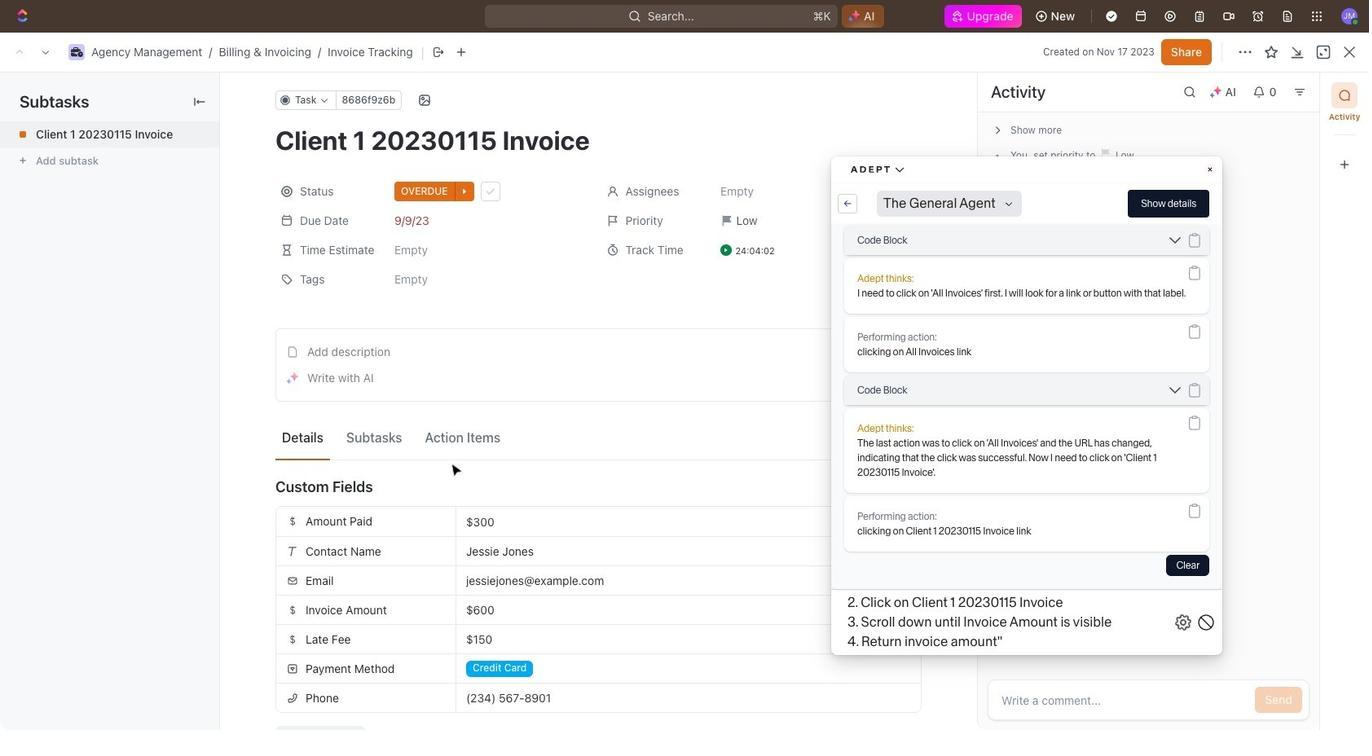 Task type: locate. For each thing, give the bounding box(es) containing it.
business time image
[[70, 47, 83, 57], [223, 73, 233, 81]]

Set value for Invoice Amount Custom Field text field
[[456, 596, 921, 624]]

1 vertical spatial business time image
[[223, 73, 233, 81]]

Edit task name text field
[[275, 125, 922, 156]]

tree
[[7, 2, 200, 637]]

0 horizontal spatial business time image
[[70, 47, 83, 57]]

1 horizontal spatial business time image
[[223, 73, 233, 81]]

Set value for Late Fee Custom Field text field
[[456, 625, 921, 654]]



Task type: vqa. For each thing, say whether or not it's contained in the screenshot.
Task sidebar navigation tab list
yes



Task type: describe. For each thing, give the bounding box(es) containing it.
custom fields element
[[275, 506, 922, 730]]

Set value for Amount Paid Custom Field text field
[[456, 507, 921, 536]]

tree inside 'sidebar' navigation
[[7, 2, 200, 637]]

task sidebar navigation tab list
[[1327, 82, 1363, 178]]

0 vertical spatial business time image
[[70, 47, 83, 57]]

Search tasks... text field
[[1196, 143, 1359, 168]]

sidebar navigation
[[0, 0, 208, 730]]

task sidebar content section
[[974, 73, 1319, 730]]



